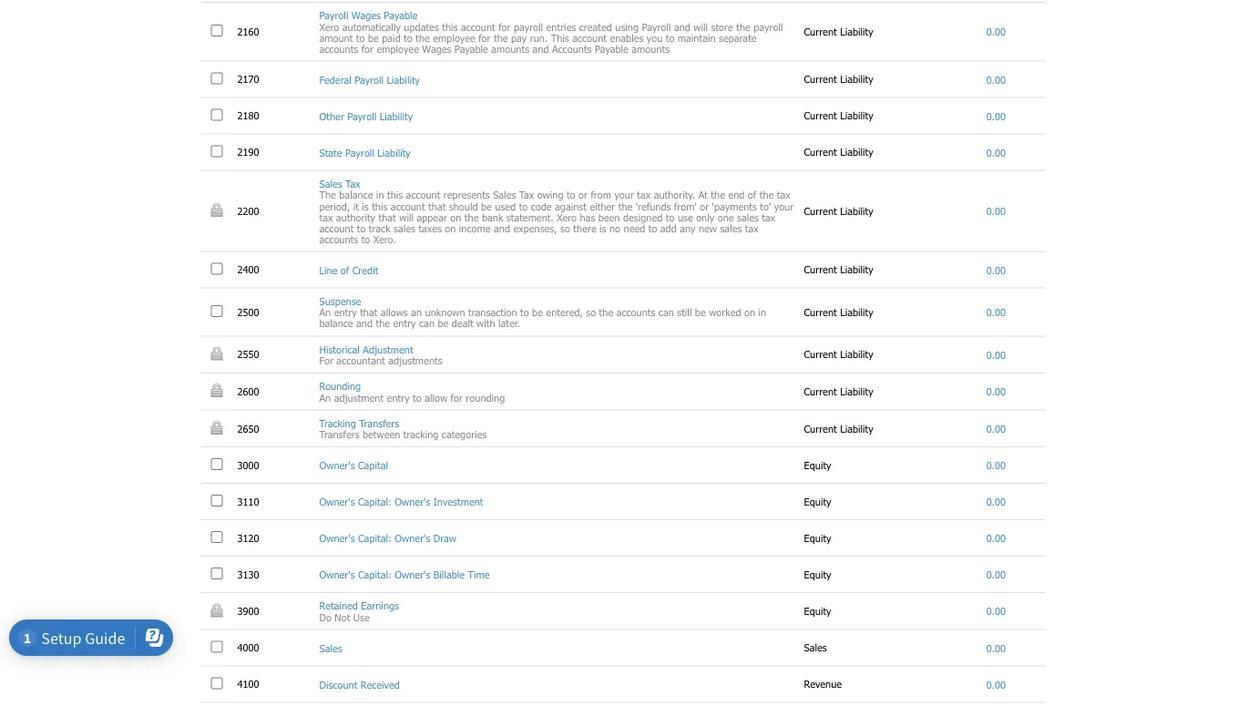 Task type: describe. For each thing, give the bounding box(es) containing it.
the left "bank"
[[465, 211, 479, 223]]

federal payroll liability link
[[320, 73, 420, 86]]

current liability for 2600
[[805, 385, 877, 398]]

tracking
[[404, 428, 439, 441]]

not
[[335, 611, 350, 624]]

need
[[624, 222, 646, 234]]

0 horizontal spatial employee
[[377, 42, 419, 55]]

owner's capital: owner's draw
[[320, 532, 457, 545]]

current for 2180
[[805, 110, 838, 122]]

0.00 for 3130
[[987, 569, 1007, 581]]

0.00 for 4000
[[987, 642, 1007, 655]]

sales up "bank"
[[493, 189, 516, 201]]

between
[[363, 428, 401, 441]]

2 amounts from the left
[[632, 42, 670, 55]]

adjustment
[[363, 343, 414, 355]]

separate
[[719, 31, 757, 44]]

to right owing
[[567, 189, 576, 201]]

any
[[680, 222, 696, 234]]

xero inside sales tax the balance in this account represents sales tax owing to or from your tax authority. at the end of the tax period, it is this account that should be used to code against either the 'refunds from' or 'payments to' your tax authority that will appear on the bank statement. xero has been designed to use only one sales tax account to track sales taxes on income and expenses, so there is no need to add any new sales tax accounts to xero.
[[557, 211, 577, 223]]

and inside sales tax the balance in this account represents sales tax owing to or from your tax authority. at the end of the tax period, it is this account that should be used to code against either the 'refunds from' or 'payments to' your tax authority that will appear on the bank statement. xero has been designed to use only one sales tax account to track sales taxes on income and expenses, so there is no need to add any new sales tax accounts to xero.
[[494, 222, 511, 234]]

historical adjustment link
[[320, 343, 414, 355]]

2 payroll from the left
[[754, 20, 784, 33]]

you cannot delete/archive system accounts. image for 2600
[[211, 384, 223, 398]]

entry inside rounding an adjustment entry to allow for rounding
[[387, 391, 410, 404]]

updates
[[404, 20, 439, 33]]

has
[[580, 211, 596, 223]]

1 horizontal spatial that
[[379, 211, 396, 223]]

categories
[[442, 428, 487, 441]]

with
[[477, 317, 496, 330]]

1 vertical spatial of
[[341, 264, 349, 276]]

discount received
[[320, 679, 400, 691]]

other payroll liability link
[[320, 110, 413, 122]]

this inside payroll wages payable xero automatically updates this account for payroll entries created using payroll and will store the payroll amount to be paid to the employee for the pay run. this account enables you to maintain separate accounts for employee wages payable amounts and accounts payable amounts
[[442, 20, 458, 33]]

will inside payroll wages payable xero automatically updates this account for payroll entries created using payroll and will store the payroll amount to be paid to the employee for the pay run. this account enables you to maintain separate accounts for employee wages payable amounts and accounts payable amounts
[[694, 20, 708, 33]]

0 horizontal spatial can
[[419, 317, 435, 330]]

later.
[[499, 317, 520, 330]]

unknown
[[425, 306, 466, 319]]

current for 2600
[[805, 385, 838, 398]]

accountant
[[337, 354, 385, 367]]

to left the add
[[649, 222, 658, 234]]

tax down 'payments
[[746, 222, 759, 234]]

liability for 2180
[[841, 110, 874, 122]]

for inside rounding an adjustment entry to allow for rounding
[[451, 391, 463, 404]]

for
[[320, 354, 334, 367]]

federal
[[320, 73, 352, 86]]

0.00 link for 2160
[[987, 26, 1007, 38]]

0.00 for 2170
[[987, 73, 1007, 86]]

time
[[468, 569, 490, 581]]

0.00 link for 3000
[[987, 459, 1007, 472]]

owner's capital: owner's billable time link
[[320, 569, 490, 581]]

of inside sales tax the balance in this account represents sales tax owing to or from your tax authority. at the end of the tax period, it is this account that should be used to code against either the 'refunds from' or 'payments to' your tax authority that will appear on the bank statement. xero has been designed to use only one sales tax account to track sales taxes on income and expenses, so there is no need to add any new sales tax accounts to xero.
[[748, 189, 757, 201]]

account up taxes at the top left
[[391, 200, 425, 212]]

received
[[361, 679, 400, 691]]

in inside the "suspense an entry that allows an unknown transaction to be entered, so the accounts can still be worked on in balance and the entry can be dealt with later."
[[759, 306, 767, 319]]

draw
[[434, 532, 457, 545]]

capital: for owner's capital: owner's draw
[[358, 532, 392, 545]]

1 horizontal spatial payable
[[455, 42, 488, 55]]

transfers down adjustment
[[359, 417, 400, 429]]

2160
[[237, 25, 263, 38]]

0.00 link for 3130
[[987, 569, 1007, 581]]

'refunds
[[636, 200, 671, 212]]

rounding
[[466, 391, 505, 404]]

payroll for state payroll liability
[[346, 146, 375, 159]]

expenses,
[[514, 222, 558, 234]]

current for 2200
[[805, 205, 838, 217]]

1 horizontal spatial tax
[[519, 189, 534, 201]]

0.00 link for 2180
[[987, 110, 1007, 122]]

0 horizontal spatial your
[[615, 189, 634, 201]]

0.00 link for 2400
[[987, 264, 1007, 276]]

transaction
[[469, 306, 517, 319]]

current liability for 2650
[[805, 422, 877, 435]]

and inside the "suspense an entry that allows an unknown transaction to be entered, so the accounts can still be worked on in balance and the entry can be dealt with later."
[[357, 317, 373, 330]]

discount received link
[[320, 679, 400, 691]]

0 vertical spatial wages
[[352, 9, 381, 21]]

tax right 'payments
[[762, 211, 776, 223]]

run.
[[530, 31, 548, 44]]

the right either
[[619, 200, 633, 212]]

tracking
[[320, 417, 356, 429]]

represents
[[444, 189, 490, 201]]

rounding an adjustment entry to allow for rounding
[[320, 380, 505, 404]]

be inside sales tax the balance in this account represents sales tax owing to or from your tax authority. at the end of the tax period, it is this account that should be used to code against either the 'refunds from' or 'payments to' your tax authority that will appear on the bank statement. xero has been designed to use only one sales tax account to track sales taxes on income and expenses, so there is no need to add any new sales tax accounts to xero.
[[481, 200, 492, 212]]

owner's capital: owner's draw link
[[320, 532, 457, 545]]

credit
[[353, 264, 379, 276]]

liability for 2500
[[841, 306, 874, 318]]

capital: for owner's capital: owner's investment
[[358, 496, 392, 508]]

retained earnings do not use
[[320, 600, 399, 624]]

current liability for 2500
[[805, 306, 877, 318]]

this
[[551, 31, 570, 44]]

liability for 2650
[[841, 422, 874, 435]]

investment
[[434, 496, 484, 508]]

using
[[616, 20, 639, 33]]

in inside sales tax the balance in this account represents sales tax owing to or from your tax authority. at the end of the tax period, it is this account that should be used to code against either the 'refunds from' or 'payments to' your tax authority that will appear on the bank statement. xero has been designed to use only one sales tax account to track sales taxes on income and expenses, so there is no need to add any new sales tax accounts to xero.
[[376, 189, 384, 201]]

0.00 for 3900
[[987, 605, 1007, 618]]

on inside the "suspense an entry that allows an unknown transaction to be entered, so the accounts can still be worked on in balance and the entry can be dealt with later."
[[745, 306, 756, 319]]

accounts inside payroll wages payable xero automatically updates this account for payroll entries created using payroll and will store the payroll amount to be paid to the employee for the pay run. this account enables you to maintain separate accounts for employee wages payable amounts and accounts payable amounts
[[320, 42, 358, 55]]

against
[[555, 200, 587, 212]]

and left this
[[533, 42, 549, 55]]

adjustments
[[389, 354, 443, 367]]

liability for 2600
[[841, 385, 874, 398]]

liability for 2550
[[841, 348, 874, 361]]

1 equity from the top
[[805, 459, 835, 471]]

liability for 2190
[[841, 146, 874, 158]]

the
[[320, 189, 336, 201]]

taxes
[[419, 222, 442, 234]]

created
[[580, 20, 613, 33]]

4100
[[237, 678, 263, 691]]

'payments
[[713, 200, 758, 212]]

should
[[449, 200, 478, 212]]

0.00 for 3110
[[987, 496, 1007, 508]]

liability for 2200
[[841, 205, 874, 217]]

only
[[697, 211, 715, 223]]

current liability for 2190
[[805, 146, 877, 158]]

period,
[[320, 200, 350, 212]]

xero.
[[374, 233, 396, 245]]

0.00 for 2190
[[987, 146, 1007, 159]]

1 payroll from the left
[[514, 20, 543, 33]]

current for 2160
[[805, 25, 838, 38]]

discount
[[320, 679, 358, 691]]

owner's capital: owner's investment link
[[320, 496, 484, 508]]

on right 'appear'
[[451, 211, 462, 223]]

the right end
[[760, 189, 774, 201]]

allows
[[381, 306, 408, 319]]

payroll for other payroll liability
[[348, 110, 377, 122]]

be left dealt
[[438, 317, 449, 330]]

state
[[320, 146, 342, 159]]

entry up historical
[[334, 306, 357, 319]]

entries
[[547, 20, 576, 33]]

state payroll liability link
[[320, 146, 411, 159]]

you cannot delete/archive system accounts. image for 3900
[[211, 604, 223, 618]]

current for 2500
[[805, 306, 838, 318]]

owner's capital: owner's billable time
[[320, 569, 490, 581]]

an for rounding
[[320, 391, 331, 404]]

from'
[[675, 200, 697, 212]]

to right paid
[[404, 31, 413, 44]]

suspense link
[[320, 295, 361, 307]]

other
[[320, 110, 344, 122]]

0.00 link for 3110
[[987, 496, 1007, 508]]

paid
[[382, 31, 401, 44]]

account up 'appear'
[[406, 189, 441, 201]]

tax down the
[[320, 211, 333, 223]]

federal payroll liability
[[320, 73, 420, 86]]

one
[[718, 211, 734, 223]]

0.00 for 2180
[[987, 110, 1007, 122]]

5 equity from the top
[[805, 605, 835, 618]]

0.00 for 2500
[[987, 306, 1007, 318]]

no
[[610, 222, 621, 234]]

0.00 link for 3900
[[987, 605, 1007, 618]]

earnings
[[361, 600, 399, 612]]

3900
[[237, 605, 263, 618]]

0 horizontal spatial is
[[362, 200, 369, 212]]

retained
[[320, 600, 358, 612]]

equity for draw
[[805, 532, 835, 544]]

sales link
[[320, 642, 342, 655]]

maintain
[[678, 31, 716, 44]]

the right store
[[737, 20, 751, 33]]

current liability for 2180
[[805, 110, 877, 122]]

4000
[[237, 642, 263, 654]]

income
[[459, 222, 491, 234]]

owner's capital: owner's investment
[[320, 496, 484, 508]]

account down period,
[[320, 222, 354, 234]]

sales up period,
[[320, 177, 342, 190]]



Task type: vqa. For each thing, say whether or not it's contained in the screenshot.


Task type: locate. For each thing, give the bounding box(es) containing it.
to left "xero."
[[362, 233, 370, 245]]

1 horizontal spatial of
[[748, 189, 757, 201]]

so left there
[[561, 222, 571, 234]]

you cannot delete/archive system accounts. image for 2650
[[211, 421, 223, 435]]

17 0.00 from the top
[[987, 679, 1007, 691]]

payroll left entries
[[514, 20, 543, 33]]

the up adjustment
[[376, 317, 390, 330]]

6 0.00 link from the top
[[987, 264, 1007, 276]]

amounts down using
[[632, 42, 670, 55]]

1 horizontal spatial amounts
[[632, 42, 670, 55]]

historical
[[320, 343, 360, 355]]

0 horizontal spatial tax
[[346, 177, 361, 190]]

of right line
[[341, 264, 349, 276]]

3000
[[237, 459, 263, 471]]

0 vertical spatial so
[[561, 222, 571, 234]]

appear
[[417, 211, 448, 223]]

0.00 link for 2200
[[987, 205, 1007, 217]]

3130
[[237, 568, 263, 581]]

3110
[[237, 496, 263, 508]]

2 0.00 link from the top
[[987, 73, 1007, 86]]

tax up 'it'
[[346, 177, 361, 190]]

be left entered,
[[532, 306, 543, 319]]

it
[[353, 200, 359, 212]]

2 vertical spatial capital:
[[358, 569, 392, 581]]

you cannot delete/archive system accounts. image left 2550
[[211, 347, 223, 361]]

1 vertical spatial so
[[586, 306, 596, 319]]

that left "allows"
[[360, 306, 378, 319]]

be inside payroll wages payable xero automatically updates this account for payroll entries created using payroll and will store the payroll amount to be paid to the employee for the pay run. this account enables you to maintain separate accounts for employee wages payable amounts and accounts payable amounts
[[368, 31, 379, 44]]

16 0.00 from the top
[[987, 642, 1007, 655]]

None checkbox
[[211, 109, 223, 121], [211, 146, 223, 157], [211, 263, 223, 275], [211, 305, 223, 317], [211, 459, 223, 470], [211, 641, 223, 653], [211, 678, 223, 690], [211, 109, 223, 121], [211, 146, 223, 157], [211, 263, 223, 275], [211, 305, 223, 317], [211, 459, 223, 470], [211, 641, 223, 653], [211, 678, 223, 690]]

or
[[579, 189, 588, 201], [700, 200, 709, 212]]

1 horizontal spatial wages
[[422, 42, 452, 55]]

payroll right federal
[[355, 73, 384, 86]]

2 you cannot delete/archive system accounts. image from the top
[[211, 384, 223, 398]]

sales
[[320, 177, 342, 190], [493, 189, 516, 201], [805, 642, 831, 654], [320, 642, 342, 655]]

payroll wages payable xero automatically updates this account for payroll entries created using payroll and will store the payroll amount to be paid to the employee for the pay run. this account enables you to maintain separate accounts for employee wages payable amounts and accounts payable amounts
[[320, 9, 784, 55]]

to left allow
[[413, 391, 422, 404]]

adjustment
[[334, 391, 384, 404]]

can right "allows"
[[419, 317, 435, 330]]

1 amounts from the left
[[492, 42, 530, 55]]

sales
[[738, 211, 759, 223], [394, 222, 416, 234], [721, 222, 742, 234]]

9 current from the top
[[805, 385, 838, 398]]

sales up revenue
[[805, 642, 831, 654]]

entry up tracking transfers transfers between tracking categories
[[387, 391, 410, 404]]

17 0.00 link from the top
[[987, 679, 1007, 691]]

designed
[[624, 211, 663, 223]]

statement.
[[507, 211, 554, 223]]

2 horizontal spatial payable
[[595, 42, 629, 55]]

accounts inside the "suspense an entry that allows an unknown transaction to be entered, so the accounts can still be worked on in balance and the entry can be dealt with later."
[[617, 306, 656, 319]]

is right 'it'
[[362, 200, 369, 212]]

payroll wages payable link
[[320, 9, 418, 21]]

1 vertical spatial in
[[759, 306, 767, 319]]

1 horizontal spatial in
[[759, 306, 767, 319]]

0.00 link for 2500
[[987, 306, 1007, 318]]

1 vertical spatial an
[[320, 391, 331, 404]]

transfers
[[359, 417, 400, 429], [320, 428, 360, 441]]

and right you
[[675, 20, 691, 33]]

will left 'appear'
[[400, 211, 414, 223]]

an for suspense
[[320, 306, 331, 319]]

7 current liability from the top
[[805, 306, 877, 318]]

wages down updates
[[422, 42, 452, 55]]

rounding
[[320, 380, 361, 392]]

and up historical adjustment link on the left of the page
[[357, 317, 373, 330]]

16 0.00 link from the top
[[987, 642, 1007, 655]]

0 vertical spatial in
[[376, 189, 384, 201]]

2 capital: from the top
[[358, 532, 392, 545]]

so inside sales tax the balance in this account represents sales tax owing to or from your tax authority. at the end of the tax period, it is this account that should be used to code against either the 'refunds from' or 'payments to' your tax authority that will appear on the bank statement. xero has been designed to use only one sales tax account to track sales taxes on income and expenses, so there is no need to add any new sales tax accounts to xero.
[[561, 222, 571, 234]]

entry up adjustment
[[393, 317, 416, 330]]

account left pay
[[461, 20, 496, 33]]

2 you cannot delete/archive system accounts. image from the top
[[211, 604, 223, 618]]

an up tracking
[[320, 391, 331, 404]]

payable up paid
[[384, 9, 418, 21]]

0 vertical spatial an
[[320, 306, 331, 319]]

0 horizontal spatial in
[[376, 189, 384, 201]]

bank
[[482, 211, 504, 223]]

3120
[[237, 532, 263, 544]]

1 current from the top
[[805, 25, 838, 38]]

you cannot delete/archive system accounts. image for 2550
[[211, 347, 223, 361]]

3 you cannot delete/archive system accounts. image from the top
[[211, 421, 223, 435]]

8 0.00 link from the top
[[987, 349, 1007, 361]]

sales left to'
[[738, 211, 759, 223]]

12 0.00 from the top
[[987, 496, 1007, 508]]

0 vertical spatial you cannot delete/archive system accounts. image
[[211, 203, 223, 217]]

equity for billable
[[805, 568, 835, 581]]

current for 2400
[[805, 264, 838, 276]]

wages up amount
[[352, 9, 381, 21]]

authority.
[[654, 189, 696, 201]]

used
[[495, 200, 516, 212]]

capital: down the capital at the bottom
[[358, 496, 392, 508]]

payroll right using
[[642, 20, 671, 33]]

payable down using
[[595, 42, 629, 55]]

3 equity from the top
[[805, 532, 835, 544]]

current liability for 2170
[[805, 73, 877, 85]]

still
[[678, 306, 692, 319]]

to inside the "suspense an entry that allows an unknown transaction to be entered, so the accounts can still be worked on in balance and the entry can be dealt with later."
[[521, 306, 529, 319]]

1 horizontal spatial your
[[775, 200, 794, 212]]

payroll up amount
[[320, 9, 349, 21]]

1 horizontal spatial so
[[586, 306, 596, 319]]

can left still
[[659, 306, 674, 319]]

you cannot delete/archive system accounts. image left 2200 on the left top
[[211, 203, 223, 217]]

is
[[362, 200, 369, 212], [600, 222, 607, 234]]

2 vertical spatial you cannot delete/archive system accounts. image
[[211, 421, 223, 435]]

authority
[[336, 211, 376, 223]]

to
[[356, 31, 365, 44], [404, 31, 413, 44], [666, 31, 675, 44], [567, 189, 576, 201], [519, 200, 528, 212], [666, 211, 675, 223], [357, 222, 366, 234], [649, 222, 658, 234], [362, 233, 370, 245], [521, 306, 529, 319], [413, 391, 422, 404]]

0 vertical spatial balance
[[339, 189, 373, 201]]

7 current from the top
[[805, 306, 838, 318]]

1 horizontal spatial or
[[700, 200, 709, 212]]

entered,
[[546, 306, 583, 319]]

2190
[[237, 146, 263, 158]]

0.00 for 3000
[[987, 459, 1007, 472]]

1 0.00 link from the top
[[987, 26, 1007, 38]]

equity for investment
[[805, 496, 835, 508]]

None checkbox
[[211, 25, 223, 37], [211, 73, 223, 84], [211, 495, 223, 507], [211, 532, 223, 543], [211, 568, 223, 580], [211, 25, 223, 37], [211, 73, 223, 84], [211, 495, 223, 507], [211, 532, 223, 543], [211, 568, 223, 580]]

so
[[561, 222, 571, 234], [586, 306, 596, 319]]

current
[[805, 25, 838, 38], [805, 73, 838, 85], [805, 110, 838, 122], [805, 146, 838, 158], [805, 205, 838, 217], [805, 264, 838, 276], [805, 306, 838, 318], [805, 348, 838, 361], [805, 385, 838, 398], [805, 422, 838, 435]]

balance
[[339, 189, 373, 201], [320, 317, 353, 330]]

payroll for federal payroll liability
[[355, 73, 384, 86]]

9 current liability from the top
[[805, 385, 877, 398]]

0 horizontal spatial wages
[[352, 9, 381, 21]]

to right you
[[666, 31, 675, 44]]

use
[[678, 211, 694, 223]]

to'
[[761, 200, 772, 212]]

the right at
[[711, 189, 726, 201]]

1 horizontal spatial xero
[[557, 211, 577, 223]]

liability
[[841, 25, 874, 38], [841, 73, 874, 85], [387, 73, 420, 86], [841, 110, 874, 122], [380, 110, 413, 122], [841, 146, 874, 158], [378, 146, 411, 159], [841, 205, 874, 217], [841, 264, 874, 276], [841, 306, 874, 318], [841, 348, 874, 361], [841, 385, 874, 398], [841, 422, 874, 435]]

0.00 link
[[987, 26, 1007, 38], [987, 73, 1007, 86], [987, 110, 1007, 122], [987, 146, 1007, 159], [987, 205, 1007, 217], [987, 264, 1007, 276], [987, 306, 1007, 318], [987, 349, 1007, 361], [987, 386, 1007, 398], [987, 423, 1007, 435], [987, 459, 1007, 472], [987, 496, 1007, 508], [987, 532, 1007, 545], [987, 569, 1007, 581], [987, 605, 1007, 618], [987, 642, 1007, 655], [987, 679, 1007, 691]]

11 0.00 from the top
[[987, 459, 1007, 472]]

current for 2550
[[805, 348, 838, 361]]

5 0.00 link from the top
[[987, 205, 1007, 217]]

and
[[675, 20, 691, 33], [533, 42, 549, 55], [494, 222, 511, 234], [357, 317, 373, 330]]

you cannot delete/archive system accounts. image left "2600"
[[211, 384, 223, 398]]

in right 'it'
[[376, 189, 384, 201]]

1 vertical spatial you cannot delete/archive system accounts. image
[[211, 384, 223, 398]]

1 horizontal spatial employee
[[433, 31, 476, 44]]

amount
[[320, 31, 353, 44]]

current for 2170
[[805, 73, 838, 85]]

sales down the do
[[320, 642, 342, 655]]

0 horizontal spatial of
[[341, 264, 349, 276]]

15 0.00 from the top
[[987, 605, 1007, 618]]

the left pay
[[494, 31, 508, 44]]

2 equity from the top
[[805, 496, 835, 508]]

the right entered,
[[600, 306, 614, 319]]

an inside the "suspense an entry that allows an unknown transaction to be entered, so the accounts can still be worked on in balance and the entry can be dealt with later."
[[320, 306, 331, 319]]

to left 'use'
[[666, 211, 675, 223]]

payable
[[384, 9, 418, 21], [455, 42, 488, 55], [595, 42, 629, 55]]

2650
[[237, 422, 263, 435]]

0 horizontal spatial will
[[400, 211, 414, 223]]

1 vertical spatial will
[[400, 211, 414, 223]]

that up taxes at the top left
[[429, 200, 446, 212]]

0.00 link for 4000
[[987, 642, 1007, 655]]

of right end
[[748, 189, 757, 201]]

2550
[[237, 348, 263, 361]]

allow
[[425, 391, 448, 404]]

suspense
[[320, 295, 361, 307]]

15 0.00 link from the top
[[987, 605, 1007, 618]]

1 horizontal spatial is
[[600, 222, 607, 234]]

or right from'
[[700, 200, 709, 212]]

from
[[591, 189, 612, 201]]

is left no
[[600, 222, 607, 234]]

7 0.00 link from the top
[[987, 306, 1007, 318]]

either
[[590, 200, 616, 212]]

9 0.00 link from the top
[[987, 386, 1007, 398]]

payroll right state
[[346, 146, 375, 159]]

3 current liability from the top
[[805, 110, 877, 122]]

end
[[729, 189, 745, 201]]

liability for 2170
[[841, 73, 874, 85]]

8 current liability from the top
[[805, 348, 877, 361]]

3 capital: from the top
[[358, 569, 392, 581]]

do
[[320, 611, 332, 624]]

tax up the statement.
[[519, 189, 534, 201]]

1 vertical spatial accounts
[[320, 233, 358, 245]]

will left store
[[694, 20, 708, 33]]

0 horizontal spatial xero
[[320, 20, 339, 33]]

balance up authority
[[339, 189, 373, 201]]

add
[[661, 222, 677, 234]]

14 0.00 link from the top
[[987, 569, 1007, 581]]

you cannot delete/archive system accounts. image for 2200
[[211, 203, 223, 217]]

0.00 link for 3120
[[987, 532, 1007, 545]]

you cannot delete/archive system accounts. image left "3900"
[[211, 604, 223, 618]]

0.00 link for 2170
[[987, 73, 1007, 86]]

enables
[[610, 31, 644, 44]]

0.00 for 2400
[[987, 264, 1007, 276]]

2180
[[237, 110, 263, 122]]

10 0.00 from the top
[[987, 423, 1007, 435]]

2 vertical spatial accounts
[[617, 306, 656, 319]]

payable left pay
[[455, 42, 488, 55]]

in right worked
[[759, 306, 767, 319]]

you cannot delete/archive system accounts. image
[[211, 347, 223, 361], [211, 384, 223, 398], [211, 421, 223, 435]]

0.00 for 4100
[[987, 679, 1007, 691]]

12 0.00 link from the top
[[987, 496, 1007, 508]]

0.00 for 2160
[[987, 26, 1007, 38]]

suspense an entry that allows an unknown transaction to be entered, so the accounts can still be worked on in balance and the entry can be dealt with later.
[[320, 295, 767, 330]]

8 0.00 from the top
[[987, 349, 1007, 361]]

14 0.00 from the top
[[987, 569, 1007, 581]]

retained earnings link
[[320, 600, 399, 612]]

1 capital: from the top
[[358, 496, 392, 508]]

1 vertical spatial is
[[600, 222, 607, 234]]

1 an from the top
[[320, 306, 331, 319]]

0 horizontal spatial payroll
[[514, 20, 543, 33]]

1 you cannot delete/archive system accounts. image from the top
[[211, 203, 223, 217]]

4 current from the top
[[805, 146, 838, 158]]

0.00 link for 2600
[[987, 386, 1007, 398]]

0.00 link for 2650
[[987, 423, 1007, 435]]

on right worked
[[745, 306, 756, 319]]

3 0.00 link from the top
[[987, 110, 1007, 122]]

1 0.00 from the top
[[987, 26, 1007, 38]]

0 vertical spatial accounts
[[320, 42, 358, 55]]

current liability for 2400
[[805, 264, 877, 276]]

0.00 for 2550
[[987, 349, 1007, 361]]

7 0.00 from the top
[[987, 306, 1007, 318]]

historical adjustment for accountant adjustments
[[320, 343, 443, 367]]

payroll right store
[[754, 20, 784, 33]]

current for 2190
[[805, 146, 838, 158]]

10 current from the top
[[805, 422, 838, 435]]

be left paid
[[368, 31, 379, 44]]

2600
[[237, 385, 263, 398]]

accounts up federal
[[320, 42, 358, 55]]

on right taxes at the top left
[[445, 222, 456, 234]]

1 vertical spatial xero
[[557, 211, 577, 223]]

2 current from the top
[[805, 73, 838, 85]]

and down used
[[494, 222, 511, 234]]

1 horizontal spatial can
[[659, 306, 674, 319]]

3 0.00 from the top
[[987, 110, 1007, 122]]

6 0.00 from the top
[[987, 264, 1007, 276]]

2 0.00 from the top
[[987, 73, 1007, 86]]

1 horizontal spatial will
[[694, 20, 708, 33]]

6 current from the top
[[805, 264, 838, 276]]

employee
[[433, 31, 476, 44], [377, 42, 419, 55]]

5 current from the top
[[805, 205, 838, 217]]

2400
[[237, 264, 263, 276]]

to down payroll wages payable link
[[356, 31, 365, 44]]

been
[[599, 211, 620, 223]]

transfers up owner's capital link
[[320, 428, 360, 441]]

to inside rounding an adjustment entry to allow for rounding
[[413, 391, 422, 404]]

payroll right other
[[348, 110, 377, 122]]

1 vertical spatial balance
[[320, 317, 353, 330]]

0 vertical spatial xero
[[320, 20, 339, 33]]

be left used
[[481, 200, 492, 212]]

you cannot delete/archive system accounts. image left 2650
[[211, 421, 223, 435]]

payroll
[[514, 20, 543, 33], [754, 20, 784, 33]]

liability for 2160
[[841, 25, 874, 38]]

current liability for 2550
[[805, 348, 877, 361]]

wages
[[352, 9, 381, 21], [422, 42, 452, 55]]

employee right paid
[[433, 31, 476, 44]]

2500
[[237, 306, 263, 318]]

4 current liability from the top
[[805, 146, 877, 158]]

sales tax the balance in this account represents sales tax owing to or from your tax authority. at the end of the tax period, it is this account that should be used to code against either the 'refunds from' or 'payments to' your tax authority that will appear on the bank statement. xero has been designed to use only one sales tax account to track sales taxes on income and expenses, so there is no need to add any new sales tax accounts to xero.
[[320, 177, 794, 245]]

0.00 for 2200
[[987, 205, 1007, 217]]

0 vertical spatial is
[[362, 200, 369, 212]]

employee down updates
[[377, 42, 419, 55]]

9 0.00 from the top
[[987, 386, 1007, 398]]

1 current liability from the top
[[805, 25, 877, 38]]

rounding link
[[320, 380, 361, 392]]

account right this
[[573, 31, 607, 44]]

line
[[320, 264, 338, 276]]

0 horizontal spatial that
[[360, 306, 378, 319]]

accounts inside sales tax the balance in this account represents sales tax owing to or from your tax authority. at the end of the tax period, it is this account that should be used to code against either the 'refunds from' or 'payments to' your tax authority that will appear on the bank statement. xero has been designed to use only one sales tax account to track sales taxes on income and expenses, so there is no need to add any new sales tax accounts to xero.
[[320, 233, 358, 245]]

5 0.00 from the top
[[987, 205, 1007, 217]]

balance inside the "suspense an entry that allows an unknown transaction to be entered, so the accounts can still be worked on in balance and the entry can be dealt with later."
[[320, 317, 353, 330]]

current liability for 2200
[[805, 205, 877, 217]]

11 0.00 link from the top
[[987, 459, 1007, 472]]

2 current liability from the top
[[805, 73, 877, 85]]

accounts down authority
[[320, 233, 358, 245]]

4 0.00 from the top
[[987, 146, 1007, 159]]

6 current liability from the top
[[805, 264, 877, 276]]

the right paid
[[416, 31, 430, 44]]

payroll
[[320, 9, 349, 21], [642, 20, 671, 33], [355, 73, 384, 86], [348, 110, 377, 122], [346, 146, 375, 159]]

liability for 2400
[[841, 264, 874, 276]]

tax up designed
[[638, 189, 651, 201]]

2 an from the top
[[320, 391, 331, 404]]

revenue
[[805, 678, 846, 691]]

owner's
[[320, 459, 355, 472], [320, 496, 355, 508], [395, 496, 431, 508], [320, 532, 355, 545], [395, 532, 431, 545], [320, 569, 355, 581], [395, 569, 431, 581]]

an inside rounding an adjustment entry to allow for rounding
[[320, 391, 331, 404]]

2 horizontal spatial that
[[429, 200, 446, 212]]

0.00 link for 2550
[[987, 349, 1007, 361]]

you cannot delete/archive system accounts. image
[[211, 203, 223, 217], [211, 604, 223, 618]]

0.00 for 3120
[[987, 532, 1007, 545]]

3 current from the top
[[805, 110, 838, 122]]

0 vertical spatial capital:
[[358, 496, 392, 508]]

to left the track
[[357, 222, 366, 234]]

or left from
[[579, 189, 588, 201]]

sales tax link
[[320, 177, 361, 190]]

will inside sales tax the balance in this account represents sales tax owing to or from your tax authority. at the end of the tax period, it is this account that should be used to code against either the 'refunds from' or 'payments to' your tax authority that will appear on the bank statement. xero has been designed to use only one sales tax account to track sales taxes on income and expenses, so there is no need to add any new sales tax accounts to xero.
[[400, 211, 414, 223]]

5 current liability from the top
[[805, 205, 877, 217]]

your right from
[[615, 189, 634, 201]]

0 vertical spatial will
[[694, 20, 708, 33]]

capital: down owner's capital: owner's investment
[[358, 532, 392, 545]]

4 0.00 link from the top
[[987, 146, 1007, 159]]

1 horizontal spatial payroll
[[754, 20, 784, 33]]

0.00 link for 2190
[[987, 146, 1007, 159]]

that inside the "suspense an entry that allows an unknown transaction to be entered, so the accounts can still be worked on in balance and the entry can be dealt with later."
[[360, 306, 378, 319]]

0.00 for 2600
[[987, 386, 1007, 398]]

owing
[[538, 189, 564, 201]]

be right still
[[695, 306, 706, 319]]

13 0.00 link from the top
[[987, 532, 1007, 545]]

so inside the "suspense an entry that allows an unknown transaction to be entered, so the accounts can still be worked on in balance and the entry can be dealt with later."
[[586, 306, 596, 319]]

balance down suspense
[[320, 317, 353, 330]]

0 vertical spatial you cannot delete/archive system accounts. image
[[211, 347, 223, 361]]

0.00 link for 4100
[[987, 679, 1007, 691]]

balance inside sales tax the balance in this account represents sales tax owing to or from your tax authority. at the end of the tax period, it is this account that should be used to code against either the 'refunds from' or 'payments to' your tax authority that will appear on the bank statement. xero has been designed to use only one sales tax account to track sales taxes on income and expenses, so there is no need to add any new sales tax accounts to xero.
[[339, 189, 373, 201]]

0 horizontal spatial amounts
[[492, 42, 530, 55]]

10 0.00 link from the top
[[987, 423, 1007, 435]]

xero inside payroll wages payable xero automatically updates this account for payroll entries created using payroll and will store the payroll amount to be paid to the employee for the pay run. this account enables you to maintain separate accounts for employee wages payable amounts and accounts payable amounts
[[320, 20, 339, 33]]

0.00 for 2650
[[987, 423, 1007, 435]]

sales down 'payments
[[721, 222, 742, 234]]

capital: for owner's capital: owner's billable time
[[358, 569, 392, 581]]

to right later.
[[521, 306, 529, 319]]

current for 2650
[[805, 422, 838, 435]]

13 0.00 from the top
[[987, 532, 1007, 545]]

capital: up earnings
[[358, 569, 392, 581]]

1 vertical spatial wages
[[422, 42, 452, 55]]

10 current liability from the top
[[805, 422, 877, 435]]

8 current from the top
[[805, 348, 838, 361]]

line of credit link
[[320, 264, 379, 276]]

to left code
[[519, 200, 528, 212]]

current liability for 2160
[[805, 25, 877, 38]]

accounts
[[552, 42, 592, 55]]

so right entered,
[[586, 306, 596, 319]]

1 vertical spatial you cannot delete/archive system accounts. image
[[211, 604, 223, 618]]

1 vertical spatial capital:
[[358, 532, 392, 545]]

4 equity from the top
[[805, 568, 835, 581]]

tax right to'
[[777, 189, 791, 201]]

0 vertical spatial of
[[748, 189, 757, 201]]

your right to'
[[775, 200, 794, 212]]

0 horizontal spatial payable
[[384, 9, 418, 21]]

0 horizontal spatial so
[[561, 222, 571, 234]]

0 horizontal spatial or
[[579, 189, 588, 201]]

accounts left still
[[617, 306, 656, 319]]

1 you cannot delete/archive system accounts. image from the top
[[211, 347, 223, 361]]

sales right the track
[[394, 222, 416, 234]]



